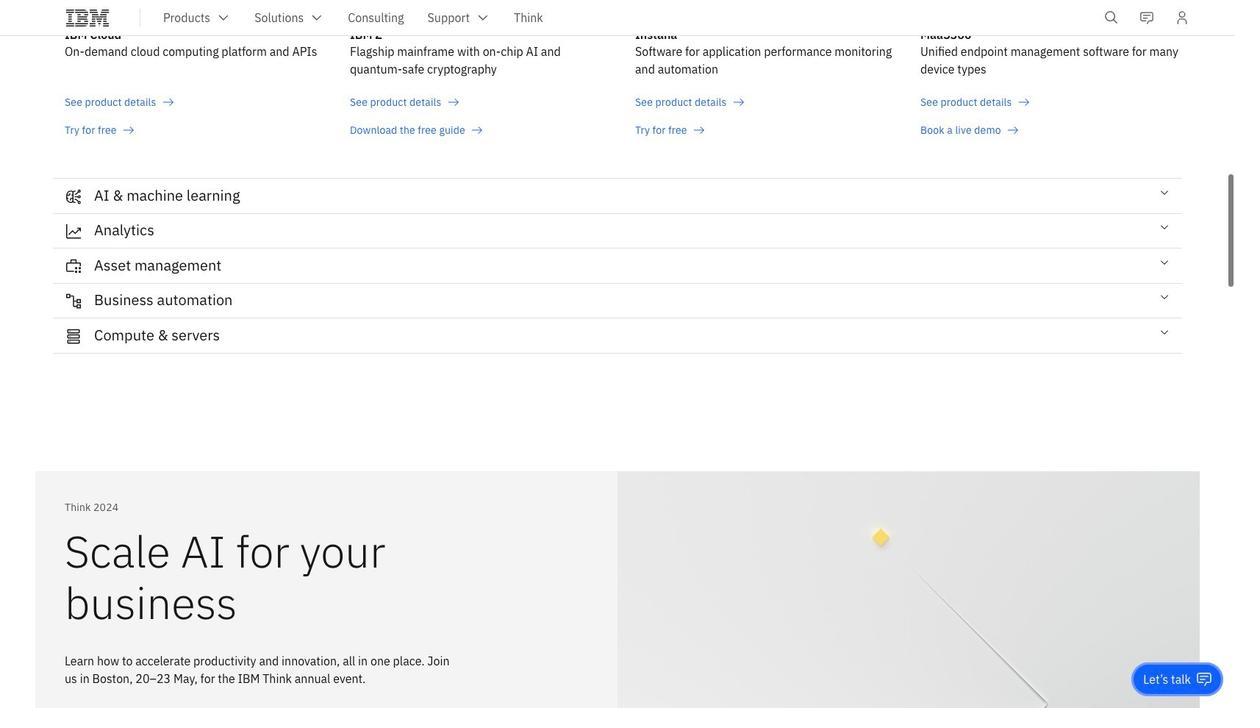 Task type: vqa. For each thing, say whether or not it's contained in the screenshot.
let's talk element at the bottom right of the page
yes



Task type: describe. For each thing, give the bounding box(es) containing it.
let's talk element
[[1144, 671, 1191, 688]]



